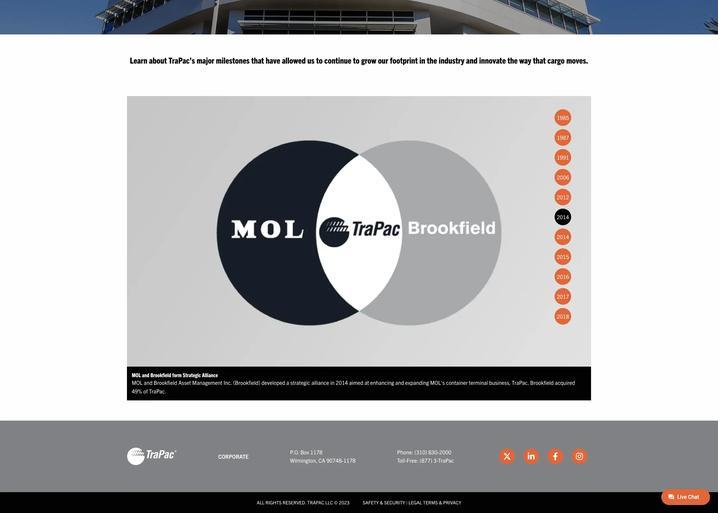 Task type: vqa. For each thing, say whether or not it's contained in the screenshot.
second to from right
yes



Task type: locate. For each thing, give the bounding box(es) containing it.
1 to from the left
[[316, 55, 323, 65]]

llc
[[325, 500, 333, 506]]

legal terms & privacy link
[[409, 500, 461, 506]]

830-
[[429, 449, 439, 456]]

developed
[[262, 380, 285, 387]]

2016
[[557, 274, 569, 280]]

0 horizontal spatial that
[[251, 55, 264, 65]]

1 horizontal spatial the
[[508, 55, 518, 65]]

49%
[[132, 389, 142, 395]]

2014 inside mol and brookfield form strategic alliance mol and brookfield asset management inc. (brookfield) developed a strategic alliance in 2014 aimed at enhancing and expanding mol's container terminal business, trapac. brookfield acquired 49% of trapac.
[[336, 380, 348, 387]]

container
[[446, 380, 468, 387]]

grow
[[361, 55, 376, 65]]

strategic
[[183, 372, 201, 379]]

our
[[378, 55, 388, 65]]

us
[[308, 55, 315, 65]]

1 vertical spatial in
[[331, 380, 335, 387]]

2015
[[557, 254, 569, 261]]

2014
[[557, 214, 569, 221], [557, 234, 569, 241], [336, 380, 348, 387]]

corporate image
[[127, 448, 177, 466]]

learn about trapac's major milestones that have allowed us to continue to grow our footprint in the industry and innovate the way that cargo moves. main content
[[120, 54, 718, 485]]

in right footprint
[[420, 55, 425, 65]]

at
[[365, 380, 369, 387]]

business,
[[489, 380, 511, 387]]

0 horizontal spatial 1178
[[310, 449, 323, 456]]

p.o.
[[290, 449, 299, 456]]

1 horizontal spatial in
[[420, 55, 425, 65]]

to right us
[[316, 55, 323, 65]]

trapac. right business,
[[512, 380, 529, 387]]

safety & security link
[[363, 500, 405, 506]]

rights
[[266, 500, 282, 506]]

enhancing
[[371, 380, 394, 387]]

1 horizontal spatial that
[[533, 55, 546, 65]]

& right safety
[[380, 500, 383, 506]]

terminal
[[469, 380, 488, 387]]

2 that from the left
[[533, 55, 546, 65]]

mol
[[132, 372, 141, 379], [132, 380, 143, 387]]

1178 up ca
[[310, 449, 323, 456]]

3-
[[434, 458, 438, 464]]

©
[[334, 500, 338, 506]]

to
[[316, 55, 323, 65], [353, 55, 360, 65]]

the left the way at right
[[508, 55, 518, 65]]

to left grow on the top right
[[353, 55, 360, 65]]

trapac
[[307, 500, 324, 506]]

2023
[[339, 500, 350, 506]]

box
[[301, 449, 309, 456]]

toll-
[[397, 458, 407, 464]]

footer
[[0, 421, 718, 514]]

0 horizontal spatial trapac.
[[149, 389, 167, 395]]

industry
[[439, 55, 465, 65]]

&
[[380, 500, 383, 506], [439, 500, 442, 506]]

about
[[149, 55, 167, 65]]

0 horizontal spatial to
[[316, 55, 323, 65]]

have
[[266, 55, 280, 65]]

1178 right ca
[[344, 458, 356, 464]]

trapac.
[[512, 380, 529, 387], [149, 389, 167, 395]]

0 horizontal spatial in
[[331, 380, 335, 387]]

brookfield left acquired
[[531, 380, 554, 387]]

& right terms
[[439, 500, 442, 506]]

and
[[466, 55, 478, 65], [142, 372, 150, 379], [144, 380, 153, 387], [396, 380, 404, 387]]

2018
[[557, 314, 569, 320]]

phone: (310) 830-2000 toll-free: (877) 3-trapac
[[397, 449, 454, 464]]

1 horizontal spatial to
[[353, 55, 360, 65]]

legal
[[409, 500, 422, 506]]

all rights reserved. trapac llc © 2023
[[257, 500, 350, 506]]

security
[[384, 500, 405, 506]]

aimed
[[349, 380, 364, 387]]

in
[[420, 55, 425, 65], [331, 380, 335, 387]]

2012
[[557, 194, 569, 201]]

learn about trapac's major milestones that have allowed us to continue to grow our footprint in the industry and innovate the way that cargo moves.
[[130, 55, 588, 65]]

trapac. right of at the bottom left of the page
[[149, 389, 167, 395]]

in right alliance
[[331, 380, 335, 387]]

1 vertical spatial trapac.
[[149, 389, 167, 395]]

brookfield
[[151, 372, 171, 379], [154, 380, 177, 387], [531, 380, 554, 387]]

that left have
[[251, 55, 264, 65]]

milestones
[[216, 55, 250, 65]]

2006
[[557, 174, 569, 181]]

alliance
[[202, 372, 218, 379]]

2014 down 2012
[[557, 214, 569, 221]]

form
[[172, 372, 182, 379]]

1 vertical spatial mol
[[132, 380, 143, 387]]

2 & from the left
[[439, 500, 442, 506]]

corporate
[[218, 454, 249, 460]]

1991
[[557, 154, 569, 161]]

of
[[144, 389, 148, 395]]

2014 left the aimed
[[336, 380, 348, 387]]

that
[[251, 55, 264, 65], [533, 55, 546, 65]]

0 horizontal spatial &
[[380, 500, 383, 506]]

2 vertical spatial 2014
[[336, 380, 348, 387]]

1987
[[557, 134, 569, 141]]

reserved.
[[283, 500, 306, 506]]

mol's
[[431, 380, 445, 387]]

the left the industry at the right
[[427, 55, 437, 65]]

1 vertical spatial 1178
[[344, 458, 356, 464]]

free:
[[407, 458, 419, 464]]

0 vertical spatial trapac.
[[512, 380, 529, 387]]

1178
[[310, 449, 323, 456], [344, 458, 356, 464]]

0 vertical spatial mol
[[132, 372, 141, 379]]

2017
[[557, 294, 569, 300]]

ca
[[319, 458, 325, 464]]

2014 up 2015
[[557, 234, 569, 241]]

1 horizontal spatial &
[[439, 500, 442, 506]]

0 vertical spatial 1178
[[310, 449, 323, 456]]

the
[[427, 55, 437, 65], [508, 55, 518, 65]]

0 vertical spatial 2014
[[557, 214, 569, 221]]

that right the way at right
[[533, 55, 546, 65]]

1 horizontal spatial 1178
[[344, 458, 356, 464]]

0 horizontal spatial the
[[427, 55, 437, 65]]



Task type: describe. For each thing, give the bounding box(es) containing it.
acquired
[[555, 380, 576, 387]]

wilmington,
[[290, 458, 317, 464]]

brookfield left form
[[151, 372, 171, 379]]

learn
[[130, 55, 147, 65]]

1 mol from the top
[[132, 372, 141, 379]]

phone:
[[397, 449, 413, 456]]

trapac's
[[169, 55, 195, 65]]

1 that from the left
[[251, 55, 264, 65]]

2000
[[439, 449, 452, 456]]

expanding
[[406, 380, 429, 387]]

2 to from the left
[[353, 55, 360, 65]]

major
[[197, 55, 214, 65]]

safety & security | legal terms & privacy
[[363, 500, 461, 506]]

2 mol from the top
[[132, 380, 143, 387]]

trapac
[[438, 458, 454, 464]]

alliance
[[312, 380, 329, 387]]

brookfield down form
[[154, 380, 177, 387]]

way
[[520, 55, 532, 65]]

|
[[406, 500, 408, 506]]

all
[[257, 500, 265, 506]]

0 vertical spatial in
[[420, 55, 425, 65]]

innovate
[[479, 55, 506, 65]]

management
[[192, 380, 223, 387]]

p.o. box 1178 wilmington, ca 90748-1178
[[290, 449, 356, 464]]

1 & from the left
[[380, 500, 383, 506]]

1 horizontal spatial trapac.
[[512, 380, 529, 387]]

a
[[287, 380, 289, 387]]

footprint
[[390, 55, 418, 65]]

footer containing p.o. box 1178
[[0, 421, 718, 514]]

2 the from the left
[[508, 55, 518, 65]]

moves.
[[567, 55, 588, 65]]

1 vertical spatial 2014
[[557, 234, 569, 241]]

allowed
[[282, 55, 306, 65]]

1985
[[557, 115, 569, 121]]

strategic
[[291, 380, 311, 387]]

in inside mol and brookfield form strategic alliance mol and brookfield asset management inc. (brookfield) developed a strategic alliance in 2014 aimed at enhancing and expanding mol's container terminal business, trapac. brookfield acquired 49% of trapac.
[[331, 380, 335, 387]]

safety
[[363, 500, 379, 506]]

asset
[[179, 380, 191, 387]]

(877)
[[420, 458, 433, 464]]

1 the from the left
[[427, 55, 437, 65]]

mol and brookfield form strategic alliance mol and brookfield asset management inc. (brookfield) developed a strategic alliance in 2014 aimed at enhancing and expanding mol's container terminal business, trapac. brookfield acquired 49% of trapac.
[[132, 372, 576, 395]]

cargo
[[548, 55, 565, 65]]

(310)
[[415, 449, 427, 456]]

90748-
[[327, 458, 344, 464]]

continue
[[324, 55, 352, 65]]

(brookfield)
[[233, 380, 261, 387]]

privacy
[[443, 500, 461, 506]]

inc.
[[224, 380, 232, 387]]

terms
[[423, 500, 438, 506]]



